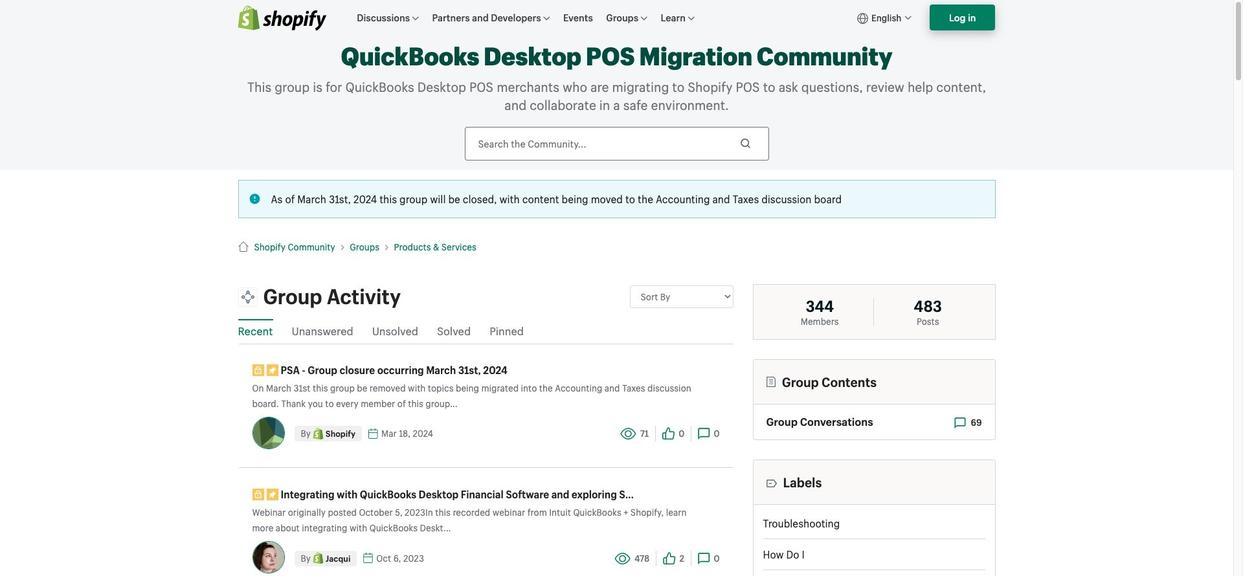 Task type: locate. For each thing, give the bounding box(es) containing it.
2 author avatar image from the top
[[252, 541, 285, 574]]

author avatar image
[[252, 417, 285, 449], [252, 541, 285, 574]]

response image
[[267, 489, 278, 501]]

None submit
[[730, 129, 762, 158]]

author avatar image for response icon
[[252, 417, 285, 449]]

shopify logo image
[[238, 5, 326, 31]]

1 vertical spatial author avatar image
[[252, 541, 285, 574]]

author avatar image up response image
[[252, 417, 285, 449]]

response image
[[267, 365, 278, 376]]

1 author avatar image from the top
[[252, 417, 285, 449]]

author avatar image for response image
[[252, 541, 285, 574]]

author avatar image down response image
[[252, 541, 285, 574]]

0 vertical spatial author avatar image
[[252, 417, 285, 449]]

heading
[[766, 375, 982, 390]]



Task type: vqa. For each thing, say whether or not it's contained in the screenshot.
Heading
yes



Task type: describe. For each thing, give the bounding box(es) containing it.
Search text field
[[465, 127, 769, 160]]

group activity image
[[238, 287, 257, 307]]



